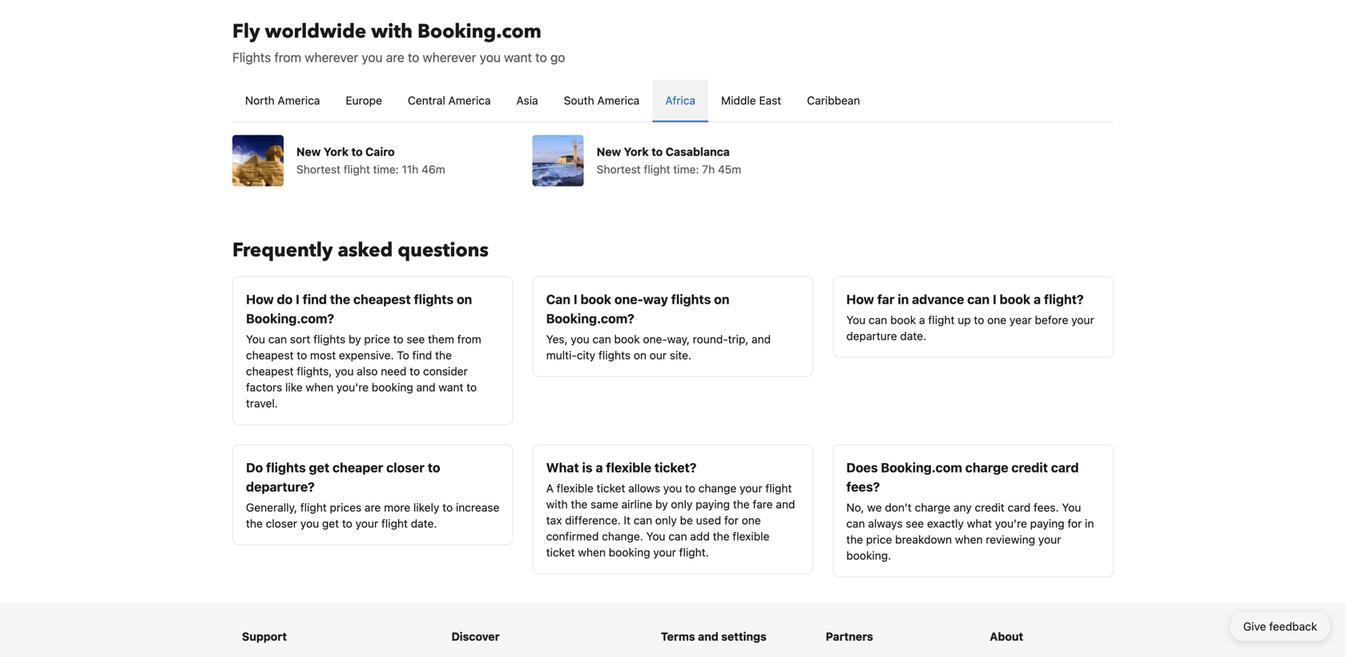 Task type: locate. For each thing, give the bounding box(es) containing it.
1 horizontal spatial see
[[906, 517, 924, 530]]

york inside new york to casablanca shortest flight time: 7h 45m
[[624, 145, 649, 158]]

to left go at the top of page
[[535, 50, 547, 65]]

1 how from the left
[[246, 292, 274, 307]]

you inside how do i find the cheapest flights on booking.com? you can sort flights by price to see them from cheapest to most expensive. to find the cheapest flights, you also need to consider factors like when you're booking and want to travel.
[[246, 333, 265, 346]]

in right far
[[898, 292, 909, 307]]

0 horizontal spatial when
[[306, 381, 333, 394]]

the down frequently asked questions
[[330, 292, 350, 307]]

and down consider
[[416, 381, 436, 394]]

increase
[[456, 501, 500, 514]]

is
[[582, 460, 593, 475]]

can up city
[[593, 333, 611, 346]]

to right likely
[[442, 501, 453, 514]]

flexible down is
[[557, 482, 594, 495]]

york left cairo
[[324, 145, 349, 158]]

and inside what is a flexible ticket? a flexible ticket allows you to change your flight with the same airline by only paying the fare and tax difference. it can only be used for one confirmed change. you can add the flexible ticket when booking your flight.
[[776, 498, 795, 511]]

0 vertical spatial in
[[898, 292, 909, 307]]

0 vertical spatial with
[[371, 18, 413, 45]]

1 vertical spatial cheapest
[[246, 349, 294, 362]]

11h
[[402, 163, 419, 176]]

a
[[1034, 292, 1041, 307], [919, 313, 925, 327], [596, 460, 603, 475]]

0 vertical spatial find
[[303, 292, 327, 307]]

1 horizontal spatial in
[[1085, 517, 1094, 530]]

flight inside new york to cairo shortest flight time: 11h 46m
[[344, 163, 370, 176]]

find right to
[[412, 349, 432, 362]]

wherever down worldwide at the left of page
[[305, 50, 358, 65]]

new york to cairo shortest flight time: 11h 46m
[[296, 145, 445, 176]]

2 horizontal spatial america
[[597, 94, 640, 107]]

flight down more
[[381, 517, 408, 530]]

0 horizontal spatial find
[[303, 292, 327, 307]]

0 vertical spatial paying
[[696, 498, 730, 511]]

3 america from the left
[[597, 94, 640, 107]]

flights up them
[[414, 292, 454, 307]]

new for new york to cairo shortest flight time: 11h 46m
[[296, 145, 321, 158]]

booking.com? down do
[[246, 311, 334, 326]]

1 vertical spatial with
[[546, 498, 568, 511]]

1 america from the left
[[278, 94, 320, 107]]

1 horizontal spatial america
[[448, 94, 491, 107]]

one-
[[615, 292, 643, 307], [643, 333, 667, 346]]

want inside fly worldwide with booking.com flights from wherever you are to wherever you want to go
[[504, 50, 532, 65]]

charge up the any
[[965, 460, 1009, 475]]

3 i from the left
[[993, 292, 997, 307]]

0 horizontal spatial on
[[457, 292, 472, 307]]

questions
[[398, 237, 489, 264]]

with up europe
[[371, 18, 413, 45]]

0 horizontal spatial wherever
[[305, 50, 358, 65]]

ticket up same
[[597, 482, 625, 495]]

price inside how do i find the cheapest flights on booking.com? you can sort flights by price to see them from cheapest to most expensive. to find the cheapest flights, you also need to consider factors like when you're booking and want to travel.
[[364, 333, 390, 346]]

a
[[546, 482, 554, 495]]

0 vertical spatial a
[[1034, 292, 1041, 307]]

only left the be
[[655, 514, 677, 527]]

asked
[[338, 237, 393, 264]]

0 horizontal spatial ticket
[[546, 546, 575, 559]]

1 i from the left
[[296, 292, 300, 307]]

one down the fare
[[742, 514, 761, 527]]

booking
[[372, 381, 413, 394], [609, 546, 650, 559]]

you inside does booking.com charge credit card fees? no, we don't charge any credit card fees. you can always see exactly what you're paying for in the price breakdown when reviewing your booking.
[[1062, 501, 1081, 514]]

1 horizontal spatial charge
[[965, 460, 1009, 475]]

booking inside what is a flexible ticket? a flexible ticket allows you to change your flight with the same airline by only paying the fare and tax difference. it can only be used for one confirmed change. you can add the flexible ticket when booking your flight.
[[609, 546, 650, 559]]

frequently asked questions
[[232, 237, 489, 264]]

new inside new york to cairo shortest flight time: 11h 46m
[[296, 145, 321, 158]]

site.
[[670, 349, 692, 362]]

get
[[309, 460, 329, 475], [322, 517, 339, 530]]

2 vertical spatial a
[[596, 460, 603, 475]]

america
[[278, 94, 320, 107], [448, 94, 491, 107], [597, 94, 640, 107]]

are inside fly worldwide with booking.com flights from wherever you are to wherever you want to go
[[386, 50, 404, 65]]

1 horizontal spatial credit
[[1012, 460, 1048, 475]]

find
[[303, 292, 327, 307], [412, 349, 432, 362]]

how
[[246, 292, 274, 307], [846, 292, 874, 307]]

how inside how far in advance can i book a flight? you can book a flight up to one year before your departure date.
[[846, 292, 874, 307]]

cheapest
[[353, 292, 411, 307], [246, 349, 294, 362], [246, 365, 294, 378]]

0 horizontal spatial by
[[349, 333, 361, 346]]

see up to
[[407, 333, 425, 346]]

credit up fees.
[[1012, 460, 1048, 475]]

want down consider
[[439, 381, 463, 394]]

1 time: from the left
[[373, 163, 399, 176]]

2 how from the left
[[846, 292, 874, 307]]

1 vertical spatial want
[[439, 381, 463, 394]]

0 horizontal spatial closer
[[266, 517, 297, 530]]

fare
[[753, 498, 773, 511]]

price down always
[[866, 533, 892, 546]]

1 horizontal spatial by
[[655, 498, 668, 511]]

0 horizontal spatial are
[[365, 501, 381, 514]]

to left casablanca
[[652, 145, 663, 158]]

1 new from the left
[[296, 145, 321, 158]]

1 york from the left
[[324, 145, 349, 158]]

flexible up allows in the left bottom of the page
[[606, 460, 651, 475]]

new right new york to casablanca image
[[597, 145, 621, 158]]

1 vertical spatial see
[[906, 517, 924, 530]]

one inside what is a flexible ticket? a flexible ticket allows you to change your flight with the same airline by only paying the fare and tax difference. it can only be used for one confirmed change. you can add the flexible ticket when booking your flight.
[[742, 514, 761, 527]]

can inside can i book one-way flights on booking.com? yes, you can book one-way, round-trip, and multi-city flights on our site.
[[593, 333, 611, 346]]

0 horizontal spatial with
[[371, 18, 413, 45]]

1 horizontal spatial wherever
[[423, 50, 476, 65]]

your down fees.
[[1038, 533, 1061, 546]]

one inside how far in advance can i book a flight? you can book a flight up to one year before your departure date.
[[987, 313, 1007, 327]]

time: inside new york to casablanca shortest flight time: 7h 45m
[[673, 163, 699, 176]]

2 horizontal spatial flexible
[[733, 530, 770, 543]]

terms
[[661, 630, 695, 643]]

by inside how do i find the cheapest flights on booking.com? you can sort flights by price to see them from cheapest to most expensive. to find the cheapest flights, you also need to consider factors like when you're booking and want to travel.
[[349, 333, 361, 346]]

1 horizontal spatial booking.com?
[[546, 311, 634, 326]]

2 horizontal spatial i
[[993, 292, 997, 307]]

0 horizontal spatial i
[[296, 292, 300, 307]]

0 horizontal spatial york
[[324, 145, 349, 158]]

only up the be
[[671, 498, 693, 511]]

booking.com? inside can i book one-way flights on booking.com? yes, you can book one-way, round-trip, and multi-city flights on our site.
[[546, 311, 634, 326]]

new york to cairo image
[[232, 135, 284, 186]]

flight left prices
[[300, 501, 327, 514]]

for right you're
[[1068, 517, 1082, 530]]

you left sort
[[246, 333, 265, 346]]

0 horizontal spatial flexible
[[557, 482, 594, 495]]

to inside new york to cairo shortest flight time: 11h 46m
[[351, 145, 363, 158]]

price up expensive.
[[364, 333, 390, 346]]

card up fees.
[[1051, 460, 1079, 475]]

tab list containing north america
[[232, 80, 1114, 123]]

time: for 7h
[[673, 163, 699, 176]]

booking.com?
[[246, 311, 334, 326], [546, 311, 634, 326]]

to up likely
[[428, 460, 440, 475]]

0 vertical spatial one
[[987, 313, 1007, 327]]

new inside new york to casablanca shortest flight time: 7h 45m
[[597, 145, 621, 158]]

on inside how do i find the cheapest flights on booking.com? you can sort flights by price to see them from cheapest to most expensive. to find the cheapest flights, you also need to consider factors like when you're booking and want to travel.
[[457, 292, 472, 307]]

flight down casablanca
[[644, 163, 670, 176]]

one left year
[[987, 313, 1007, 327]]

flexible
[[606, 460, 651, 475], [557, 482, 594, 495], [733, 530, 770, 543]]

0 vertical spatial see
[[407, 333, 425, 346]]

flights
[[414, 292, 454, 307], [671, 292, 711, 307], [313, 333, 346, 346], [599, 349, 631, 362], [266, 460, 306, 475]]

on left "our"
[[634, 349, 647, 362]]

and right trip,
[[752, 333, 771, 346]]

the
[[330, 292, 350, 307], [435, 349, 452, 362], [571, 498, 588, 511], [733, 498, 750, 511], [246, 517, 263, 530], [713, 530, 730, 543], [846, 533, 863, 546]]

america right south
[[597, 94, 640, 107]]

2 vertical spatial cheapest
[[246, 365, 294, 378]]

0 horizontal spatial shortest
[[296, 163, 341, 176]]

does
[[846, 460, 878, 475]]

no,
[[846, 501, 864, 514]]

discover
[[451, 630, 500, 643]]

york for cairo
[[324, 145, 349, 158]]

flight inside what is a flexible ticket? a flexible ticket allows you to change your flight with the same airline by only paying the fare and tax difference. it can only be used for one confirmed change. you can add the flexible ticket when booking your flight.
[[766, 482, 792, 495]]

trip,
[[728, 333, 749, 346]]

new right new york to cairo image
[[296, 145, 321, 158]]

do
[[277, 292, 293, 307]]

it
[[624, 514, 631, 527]]

0 horizontal spatial time:
[[373, 163, 399, 176]]

1 horizontal spatial one
[[987, 313, 1007, 327]]

need
[[381, 365, 407, 378]]

date. inside how far in advance can i book a flight? you can book a flight up to one year before your departure date.
[[900, 329, 926, 343]]

north america
[[245, 94, 320, 107]]

when down what
[[955, 533, 983, 546]]

0 vertical spatial from
[[274, 50, 301, 65]]

wherever
[[305, 50, 358, 65], [423, 50, 476, 65]]

0 horizontal spatial card
[[1008, 501, 1031, 514]]

0 horizontal spatial date.
[[411, 517, 437, 530]]

booking.
[[846, 549, 891, 562]]

i inside can i book one-way flights on booking.com? yes, you can book one-way, round-trip, and multi-city flights on our site.
[[574, 292, 577, 307]]

can up departure
[[869, 313, 887, 327]]

flights
[[232, 50, 271, 65]]

booking inside how do i find the cheapest flights on booking.com? you can sort flights by price to see them from cheapest to most expensive. to find the cheapest flights, you also need to consider factors like when you're booking and want to travel.
[[372, 381, 413, 394]]

the down generally,
[[246, 517, 263, 530]]

how inside how do i find the cheapest flights on booking.com? you can sort flights by price to see them from cheapest to most expensive. to find the cheapest flights, you also need to consider factors like when you're booking and want to travel.
[[246, 292, 274, 307]]

how left far
[[846, 292, 874, 307]]

0 horizontal spatial in
[[898, 292, 909, 307]]

from inside fly worldwide with booking.com flights from wherever you are to wherever you want to go
[[274, 50, 301, 65]]

can left sort
[[268, 333, 287, 346]]

flights up most
[[313, 333, 346, 346]]

with inside what is a flexible ticket? a flexible ticket allows you to change your flight with the same airline by only paying the fare and tax difference. it can only be used for one confirmed change. you can add the flexible ticket when booking your flight.
[[546, 498, 568, 511]]

shortest
[[296, 163, 341, 176], [597, 163, 641, 176]]

0 vertical spatial closer
[[386, 460, 425, 475]]

2 shortest from the left
[[597, 163, 641, 176]]

from right them
[[457, 333, 481, 346]]

date.
[[900, 329, 926, 343], [411, 517, 437, 530]]

ticket
[[597, 482, 625, 495], [546, 546, 575, 559]]

paying down fees.
[[1030, 517, 1065, 530]]

2 horizontal spatial a
[[1034, 292, 1041, 307]]

1 horizontal spatial when
[[578, 546, 606, 559]]

1 horizontal spatial a
[[919, 313, 925, 327]]

central
[[408, 94, 445, 107]]

are left more
[[365, 501, 381, 514]]

booking.com up central america
[[417, 18, 542, 45]]

credit up what
[[975, 501, 1005, 514]]

1 vertical spatial in
[[1085, 517, 1094, 530]]

ticket down confirmed
[[546, 546, 575, 559]]

1 horizontal spatial booking
[[609, 546, 650, 559]]

0 vertical spatial date.
[[900, 329, 926, 343]]

by inside what is a flexible ticket? a flexible ticket allows you to change your flight with the same airline by only paying the fare and tax difference. it can only be used for one confirmed change. you can add the flexible ticket when booking your flight.
[[655, 498, 668, 511]]

date. right departure
[[900, 329, 926, 343]]

1 vertical spatial paying
[[1030, 517, 1065, 530]]

when inside what is a flexible ticket? a flexible ticket allows you to change your flight with the same airline by only paying the fare and tax difference. it can only be used for one confirmed change. you can add the flexible ticket when booking your flight.
[[578, 546, 606, 559]]

about
[[990, 630, 1023, 643]]

i right advance
[[993, 292, 997, 307]]

fly
[[232, 18, 260, 45]]

when down flights,
[[306, 381, 333, 394]]

1 vertical spatial one
[[742, 514, 761, 527]]

book down far
[[890, 313, 916, 327]]

do
[[246, 460, 263, 475]]

a up before
[[1034, 292, 1041, 307]]

i
[[296, 292, 300, 307], [574, 292, 577, 307], [993, 292, 997, 307]]

only
[[671, 498, 693, 511], [655, 514, 677, 527]]

0 vertical spatial charge
[[965, 460, 1009, 475]]

1 horizontal spatial shortest
[[597, 163, 641, 176]]

the down used at bottom right
[[713, 530, 730, 543]]

shortest right new york to casablanca image
[[597, 163, 641, 176]]

2 new from the left
[[597, 145, 621, 158]]

1 horizontal spatial find
[[412, 349, 432, 362]]

frequently
[[232, 237, 333, 264]]

new
[[296, 145, 321, 158], [597, 145, 621, 158]]

support
[[242, 630, 287, 643]]

your inside how far in advance can i book a flight? you can book a flight up to one year before your departure date.
[[1072, 313, 1094, 327]]

price
[[364, 333, 390, 346], [866, 533, 892, 546]]

1 horizontal spatial price
[[866, 533, 892, 546]]

and right the fare
[[776, 498, 795, 511]]

0 vertical spatial only
[[671, 498, 693, 511]]

0 vertical spatial price
[[364, 333, 390, 346]]

your
[[1072, 313, 1094, 327], [740, 482, 763, 495], [355, 517, 378, 530], [1038, 533, 1061, 546], [653, 546, 676, 559]]

you
[[362, 50, 383, 65], [480, 50, 501, 65], [571, 333, 589, 346], [335, 365, 354, 378], [663, 482, 682, 495], [300, 517, 319, 530]]

europe button
[[333, 80, 395, 121]]

you
[[846, 313, 866, 327], [246, 333, 265, 346], [1062, 501, 1081, 514], [646, 530, 666, 543]]

time:
[[373, 163, 399, 176], [673, 163, 699, 176]]

1 horizontal spatial card
[[1051, 460, 1079, 475]]

and inside how do i find the cheapest flights on booking.com? you can sort flights by price to see them from cheapest to most expensive. to find the cheapest flights, you also need to consider factors like when you're booking and want to travel.
[[416, 381, 436, 394]]

can down the be
[[669, 530, 687, 543]]

1 vertical spatial charge
[[915, 501, 951, 514]]

caribbean
[[807, 94, 860, 107]]

you inside what is a flexible ticket? a flexible ticket allows you to change your flight with the same airline by only paying the fare and tax difference. it can only be used for one confirmed change. you can add the flexible ticket when booking your flight.
[[646, 530, 666, 543]]

1 horizontal spatial paying
[[1030, 517, 1065, 530]]

1 horizontal spatial i
[[574, 292, 577, 307]]

1 vertical spatial only
[[655, 514, 677, 527]]

0 horizontal spatial booking.com
[[417, 18, 542, 45]]

wherever up central america
[[423, 50, 476, 65]]

credit
[[1012, 460, 1048, 475], [975, 501, 1005, 514]]

1 horizontal spatial are
[[386, 50, 404, 65]]

0 horizontal spatial new
[[296, 145, 321, 158]]

1 vertical spatial card
[[1008, 501, 1031, 514]]

0 vertical spatial ticket
[[597, 482, 625, 495]]

1 vertical spatial flexible
[[557, 482, 594, 495]]

0 horizontal spatial want
[[439, 381, 463, 394]]

you up you're
[[335, 365, 354, 378]]

the inside does booking.com charge credit card fees? no, we don't charge any credit card fees. you can always see exactly what you're paying for in the price breakdown when reviewing your booking.
[[846, 533, 863, 546]]

you up central america
[[480, 50, 501, 65]]

find right do
[[303, 292, 327, 307]]

one
[[987, 313, 1007, 327], [742, 514, 761, 527]]

2 horizontal spatial when
[[955, 533, 983, 546]]

departure?
[[246, 479, 315, 494]]

flights inside do flights get cheaper closer to departure? generally, flight prices are more likely to increase the closer you get to your flight date.
[[266, 460, 306, 475]]

a right is
[[596, 460, 603, 475]]

can down no,
[[846, 517, 865, 530]]

and
[[752, 333, 771, 346], [416, 381, 436, 394], [776, 498, 795, 511], [698, 630, 719, 643]]

0 vertical spatial are
[[386, 50, 404, 65]]

a down advance
[[919, 313, 925, 327]]

from
[[274, 50, 301, 65], [457, 333, 481, 346]]

i inside how do i find the cheapest flights on booking.com? you can sort flights by price to see them from cheapest to most expensive. to find the cheapest flights, you also need to consider factors like when you're booking and want to travel.
[[296, 292, 300, 307]]

difference.
[[565, 514, 621, 527]]

1 shortest from the left
[[296, 163, 341, 176]]

0 horizontal spatial from
[[274, 50, 301, 65]]

north
[[245, 94, 275, 107]]

booking.com inside fly worldwide with booking.com flights from wherever you are to wherever you want to go
[[417, 18, 542, 45]]

york inside new york to cairo shortest flight time: 11h 46m
[[324, 145, 349, 158]]

when
[[306, 381, 333, 394], [955, 533, 983, 546], [578, 546, 606, 559]]

0 vertical spatial flexible
[[606, 460, 651, 475]]

time: down cairo
[[373, 163, 399, 176]]

how left do
[[246, 292, 274, 307]]

1 horizontal spatial want
[[504, 50, 532, 65]]

new york to casablanca image
[[533, 135, 584, 186]]

1 horizontal spatial ticket
[[597, 482, 625, 495]]

1 vertical spatial date.
[[411, 517, 437, 530]]

0 horizontal spatial how
[[246, 292, 274, 307]]

you up departure
[[846, 313, 866, 327]]

2 i from the left
[[574, 292, 577, 307]]

closer down generally,
[[266, 517, 297, 530]]

1 vertical spatial price
[[866, 533, 892, 546]]

america for south america
[[597, 94, 640, 107]]

shortest inside new york to casablanca shortest flight time: 7h 45m
[[597, 163, 641, 176]]

i right can
[[574, 292, 577, 307]]

1 vertical spatial are
[[365, 501, 381, 514]]

can up up
[[967, 292, 990, 307]]

same
[[591, 498, 618, 511]]

time: inside new york to cairo shortest flight time: 11h 46m
[[373, 163, 399, 176]]

to right up
[[974, 313, 984, 327]]

0 vertical spatial booking.com
[[417, 18, 542, 45]]

you down 'departure?'
[[300, 517, 319, 530]]

1 vertical spatial from
[[457, 333, 481, 346]]

flight down cairo
[[344, 163, 370, 176]]

america right north
[[278, 94, 320, 107]]

you inside how far in advance can i book a flight? you can book a flight up to one year before your departure date.
[[846, 313, 866, 327]]

and right terms
[[698, 630, 719, 643]]

closer
[[386, 460, 425, 475], [266, 517, 297, 530]]

0 horizontal spatial see
[[407, 333, 425, 346]]

flight?
[[1044, 292, 1084, 307]]

how for how do i find the cheapest flights on booking.com?
[[246, 292, 274, 307]]

shortest right new york to cairo image
[[296, 163, 341, 176]]

1 vertical spatial find
[[412, 349, 432, 362]]

by
[[349, 333, 361, 346], [655, 498, 668, 511]]

tab list
[[232, 80, 1114, 123]]

to down the ticket?
[[685, 482, 695, 495]]

to inside how far in advance can i book a flight? you can book a flight up to one year before your departure date.
[[974, 313, 984, 327]]

closer up more
[[386, 460, 425, 475]]

0 horizontal spatial a
[[596, 460, 603, 475]]

to up to
[[393, 333, 404, 346]]

1 vertical spatial booking
[[609, 546, 650, 559]]

1 horizontal spatial with
[[546, 498, 568, 511]]

you right fees.
[[1062, 501, 1081, 514]]

card up you're
[[1008, 501, 1031, 514]]

a inside what is a flexible ticket? a flexible ticket allows you to change your flight with the same airline by only paying the fare and tax difference. it can only be used for one confirmed change. you can add the flexible ticket when booking your flight.
[[596, 460, 603, 475]]

want left go at the top of page
[[504, 50, 532, 65]]

2 america from the left
[[448, 94, 491, 107]]

1 horizontal spatial time:
[[673, 163, 699, 176]]

what is a flexible ticket? a flexible ticket allows you to change your flight with the same airline by only paying the fare and tax difference. it can only be used for one confirmed change. you can add the flexible ticket when booking your flight.
[[546, 460, 795, 559]]

the up difference.
[[571, 498, 588, 511]]

give feedback
[[1243, 620, 1317, 633]]

your down flight?
[[1072, 313, 1094, 327]]

get down prices
[[322, 517, 339, 530]]

with
[[371, 18, 413, 45], [546, 498, 568, 511]]

city
[[577, 349, 596, 362]]

0 horizontal spatial america
[[278, 94, 320, 107]]

you down the ticket?
[[663, 482, 682, 495]]

you right change.
[[646, 530, 666, 543]]

before
[[1035, 313, 1068, 327]]

when down confirmed
[[578, 546, 606, 559]]

2 booking.com? from the left
[[546, 311, 634, 326]]

2 york from the left
[[624, 145, 649, 158]]

on up round-
[[714, 292, 730, 307]]

south america button
[[551, 80, 653, 121]]

booking.com up don't
[[881, 460, 962, 475]]

with inside fly worldwide with booking.com flights from wherever you are to wherever you want to go
[[371, 18, 413, 45]]

shortest for new york to casablanca shortest flight time: 7h 45m
[[597, 163, 641, 176]]

shortest inside new york to cairo shortest flight time: 11h 46m
[[296, 163, 341, 176]]

1 booking.com? from the left
[[246, 311, 334, 326]]

to down prices
[[342, 517, 352, 530]]

2 time: from the left
[[673, 163, 699, 176]]

from inside how do i find the cheapest flights on booking.com? you can sort flights by price to see them from cheapest to most expensive. to find the cheapest flights, you also need to consider factors like when you're booking and want to travel.
[[457, 333, 481, 346]]



Task type: describe. For each thing, give the bounding box(es) containing it.
how far in advance can i book a flight? you can book a flight up to one year before your departure date.
[[846, 292, 1094, 343]]

america for north america
[[278, 94, 320, 107]]

middle
[[721, 94, 756, 107]]

0 vertical spatial one-
[[615, 292, 643, 307]]

price inside does booking.com charge credit card fees? no, we don't charge any credit card fees. you can always see exactly what you're paying for in the price breakdown when reviewing your booking.
[[866, 533, 892, 546]]

how for how far in advance can i book a flight?
[[846, 292, 874, 307]]

america for central america
[[448, 94, 491, 107]]

1 horizontal spatial flexible
[[606, 460, 651, 475]]

tax
[[546, 514, 562, 527]]

flights right city
[[599, 349, 631, 362]]

way
[[643, 292, 668, 307]]

like
[[285, 381, 303, 394]]

2 wherever from the left
[[423, 50, 476, 65]]

allows
[[628, 482, 660, 495]]

to up central on the top left of page
[[408, 50, 419, 65]]

round-
[[693, 333, 728, 346]]

you inside can i book one-way flights on booking.com? yes, you can book one-way, round-trip, and multi-city flights on our site.
[[571, 333, 589, 346]]

0 vertical spatial credit
[[1012, 460, 1048, 475]]

paying inside does booking.com charge credit card fees? no, we don't charge any credit card fees. you can always see exactly what you're paying for in the price breakdown when reviewing your booking.
[[1030, 517, 1065, 530]]

them
[[428, 333, 454, 346]]

to down sort
[[297, 349, 307, 362]]

2 vertical spatial flexible
[[733, 530, 770, 543]]

in inside how far in advance can i book a flight? you can book a flight up to one year before your departure date.
[[898, 292, 909, 307]]

to down consider
[[466, 381, 477, 394]]

give feedback button
[[1231, 612, 1330, 641]]

paying inside what is a flexible ticket? a flexible ticket allows you to change your flight with the same airline by only paying the fare and tax difference. it can only be used for one confirmed change. you can add the flexible ticket when booking your flight.
[[696, 498, 730, 511]]

flights,
[[297, 365, 332, 378]]

north america button
[[232, 80, 333, 121]]

to right need
[[410, 365, 420, 378]]

you inside how do i find the cheapest flights on booking.com? you can sort flights by price to see them from cheapest to most expensive. to find the cheapest flights, you also need to consider factors like when you're booking and want to travel.
[[335, 365, 354, 378]]

advance
[[912, 292, 964, 307]]

in inside does booking.com charge credit card fees? no, we don't charge any credit card fees. you can always see exactly what you're paying for in the price breakdown when reviewing your booking.
[[1085, 517, 1094, 530]]

always
[[868, 517, 903, 530]]

casablanca
[[666, 145, 730, 158]]

fees.
[[1034, 501, 1059, 514]]

your inside do flights get cheaper closer to departure? generally, flight prices are more likely to increase the closer you get to your flight date.
[[355, 517, 378, 530]]

expensive.
[[339, 349, 394, 362]]

can inside does booking.com charge credit card fees? no, we don't charge any credit card fees. you can always see exactly what you're paying for in the price breakdown when reviewing your booking.
[[846, 517, 865, 530]]

central america button
[[395, 80, 504, 121]]

used
[[696, 514, 721, 527]]

1 vertical spatial credit
[[975, 501, 1005, 514]]

1 vertical spatial a
[[919, 313, 925, 327]]

how do i find the cheapest flights on booking.com? you can sort flights by price to see them from cheapest to most expensive. to find the cheapest flights, you also need to consider factors like when you're booking and want to travel.
[[246, 292, 481, 410]]

give
[[1243, 620, 1266, 633]]

travel.
[[246, 397, 278, 410]]

new for new york to casablanca shortest flight time: 7h 45m
[[597, 145, 621, 158]]

to inside what is a flexible ticket? a flexible ticket allows you to change your flight with the same airline by only paying the fare and tax difference. it can only be used for one confirmed change. you can add the flexible ticket when booking your flight.
[[685, 482, 695, 495]]

1 vertical spatial get
[[322, 517, 339, 530]]

for inside does booking.com charge credit card fees? no, we don't charge any credit card fees. you can always see exactly what you're paying for in the price breakdown when reviewing your booking.
[[1068, 517, 1082, 530]]

what
[[546, 460, 579, 475]]

can i book one-way flights on booking.com? yes, you can book one-way, round-trip, and multi-city flights on our site.
[[546, 292, 771, 362]]

change
[[699, 482, 737, 495]]

consider
[[423, 365, 468, 378]]

new york to casablanca shortest flight time: 7h 45m
[[597, 145, 741, 176]]

your up the fare
[[740, 482, 763, 495]]

to inside new york to casablanca shortest flight time: 7h 45m
[[652, 145, 663, 158]]

0 vertical spatial card
[[1051, 460, 1079, 475]]

caribbean button
[[794, 80, 873, 121]]

change.
[[602, 530, 643, 543]]

cairo
[[365, 145, 395, 158]]

flight.
[[679, 546, 709, 559]]

does booking.com charge credit card fees? no, we don't charge any credit card fees. you can always see exactly what you're paying for in the price breakdown when reviewing your booking.
[[846, 460, 1094, 562]]

when inside how do i find the cheapest flights on booking.com? you can sort flights by price to see them from cheapest to most expensive. to find the cheapest flights, you also need to consider factors like when you're booking and want to travel.
[[306, 381, 333, 394]]

see inside does booking.com charge credit card fees? no, we don't charge any credit card fees. you can always see exactly what you're paying for in the price breakdown when reviewing your booking.
[[906, 517, 924, 530]]

breakdown
[[895, 533, 952, 546]]

central america
[[408, 94, 491, 107]]

south america
[[564, 94, 640, 107]]

1 wherever from the left
[[305, 50, 358, 65]]

flights right way
[[671, 292, 711, 307]]

you're
[[995, 517, 1027, 530]]

our
[[650, 349, 667, 362]]

go
[[550, 50, 565, 65]]

i inside how far in advance can i book a flight? you can book a flight up to one year before your departure date.
[[993, 292, 997, 307]]

and inside can i book one-way flights on booking.com? yes, you can book one-way, round-trip, and multi-city flights on our site.
[[752, 333, 771, 346]]

reviewing
[[986, 533, 1035, 546]]

can inside how do i find the cheapest flights on booking.com? you can sort flights by price to see them from cheapest to most expensive. to find the cheapest flights, you also need to consider factors like when you're booking and want to travel.
[[268, 333, 287, 346]]

also
[[357, 365, 378, 378]]

booking.com? inside how do i find the cheapest flights on booking.com? you can sort flights by price to see them from cheapest to most expensive. to find the cheapest flights, you also need to consider factors like when you're booking and want to travel.
[[246, 311, 334, 326]]

sort
[[290, 333, 310, 346]]

middle east button
[[708, 80, 794, 121]]

the up consider
[[435, 349, 452, 362]]

ticket?
[[654, 460, 697, 475]]

1 vertical spatial one-
[[643, 333, 667, 346]]

cheaper
[[333, 460, 383, 475]]

prices
[[330, 501, 362, 514]]

your inside does booking.com charge credit card fees? no, we don't charge any credit card fees. you can always see exactly what you're paying for in the price breakdown when reviewing your booking.
[[1038, 533, 1061, 546]]

book left way,
[[614, 333, 640, 346]]

more
[[384, 501, 410, 514]]

0 horizontal spatial charge
[[915, 501, 951, 514]]

are inside do flights get cheaper closer to departure? generally, flight prices are more likely to increase the closer you get to your flight date.
[[365, 501, 381, 514]]

terms and settings
[[661, 630, 767, 643]]

for inside what is a flexible ticket? a flexible ticket allows you to change your flight with the same airline by only paying the fare and tax difference. it can only be used for one confirmed change. you can add the flexible ticket when booking your flight.
[[724, 514, 739, 527]]

york for casablanca
[[624, 145, 649, 158]]

fees?
[[846, 479, 880, 494]]

flight inside how far in advance can i book a flight? you can book a flight up to one year before your departure date.
[[928, 313, 955, 327]]

most
[[310, 349, 336, 362]]

what
[[967, 517, 992, 530]]

departure
[[846, 329, 897, 343]]

you inside what is a flexible ticket? a flexible ticket allows you to change your flight with the same airline by only paying the fare and tax difference. it can only be used for one confirmed change. you can add the flexible ticket when booking your flight.
[[663, 482, 682, 495]]

7h
[[702, 163, 715, 176]]

shortest for new york to cairo shortest flight time: 11h 46m
[[296, 163, 341, 176]]

way,
[[667, 333, 690, 346]]

do flights get cheaper closer to departure? generally, flight prices are more likely to increase the closer you get to your flight date.
[[246, 460, 500, 530]]

don't
[[885, 501, 912, 514]]

to
[[397, 349, 409, 362]]

exactly
[[927, 517, 964, 530]]

when inside does booking.com charge credit card fees? no, we don't charge any credit card fees. you can always see exactly what you're paying for in the price breakdown when reviewing your booking.
[[955, 533, 983, 546]]

feedback
[[1269, 620, 1317, 633]]

date. inside do flights get cheaper closer to departure? generally, flight prices are more likely to increase the closer you get to your flight date.
[[411, 517, 437, 530]]

worldwide
[[265, 18, 366, 45]]

we
[[867, 501, 882, 514]]

factors
[[246, 381, 282, 394]]

asia button
[[504, 80, 551, 121]]

generally,
[[246, 501, 297, 514]]

add
[[690, 530, 710, 543]]

partners
[[826, 630, 873, 643]]

flight inside new york to casablanca shortest flight time: 7h 45m
[[644, 163, 670, 176]]

middle east
[[721, 94, 781, 107]]

1 horizontal spatial closer
[[386, 460, 425, 475]]

want inside how do i find the cheapest flights on booking.com? you can sort flights by price to see them from cheapest to most expensive. to find the cheapest flights, you also need to consider factors like when you're booking and want to travel.
[[439, 381, 463, 394]]

south
[[564, 94, 594, 107]]

year
[[1010, 313, 1032, 327]]

book right can
[[581, 292, 611, 307]]

airline
[[621, 498, 652, 511]]

asia
[[516, 94, 538, 107]]

you inside do flights get cheaper closer to departure? generally, flight prices are more likely to increase the closer you get to your flight date.
[[300, 517, 319, 530]]

0 vertical spatial get
[[309, 460, 329, 475]]

book up year
[[1000, 292, 1031, 307]]

yes,
[[546, 333, 568, 346]]

the inside do flights get cheaper closer to departure? generally, flight prices are more likely to increase the closer you get to your flight date.
[[246, 517, 263, 530]]

you up europe
[[362, 50, 383, 65]]

you're
[[337, 381, 369, 394]]

settings
[[721, 630, 767, 643]]

1 horizontal spatial on
[[634, 349, 647, 362]]

see inside how do i find the cheapest flights on booking.com? you can sort flights by price to see them from cheapest to most expensive. to find the cheapest flights, you also need to consider factors like when you're booking and want to travel.
[[407, 333, 425, 346]]

2 horizontal spatial on
[[714, 292, 730, 307]]

time: for 11h
[[373, 163, 399, 176]]

your left flight.
[[653, 546, 676, 559]]

0 vertical spatial cheapest
[[353, 292, 411, 307]]

can right the it
[[634, 514, 652, 527]]

likely
[[413, 501, 439, 514]]

1 vertical spatial closer
[[266, 517, 297, 530]]

booking.com inside does booking.com charge credit card fees? no, we don't charge any credit card fees. you can always see exactly what you're paying for in the price breakdown when reviewing your booking.
[[881, 460, 962, 475]]

can
[[546, 292, 571, 307]]

any
[[954, 501, 972, 514]]

be
[[680, 514, 693, 527]]

the left the fare
[[733, 498, 750, 511]]



Task type: vqa. For each thing, say whether or not it's contained in the screenshot.
first grid from right
no



